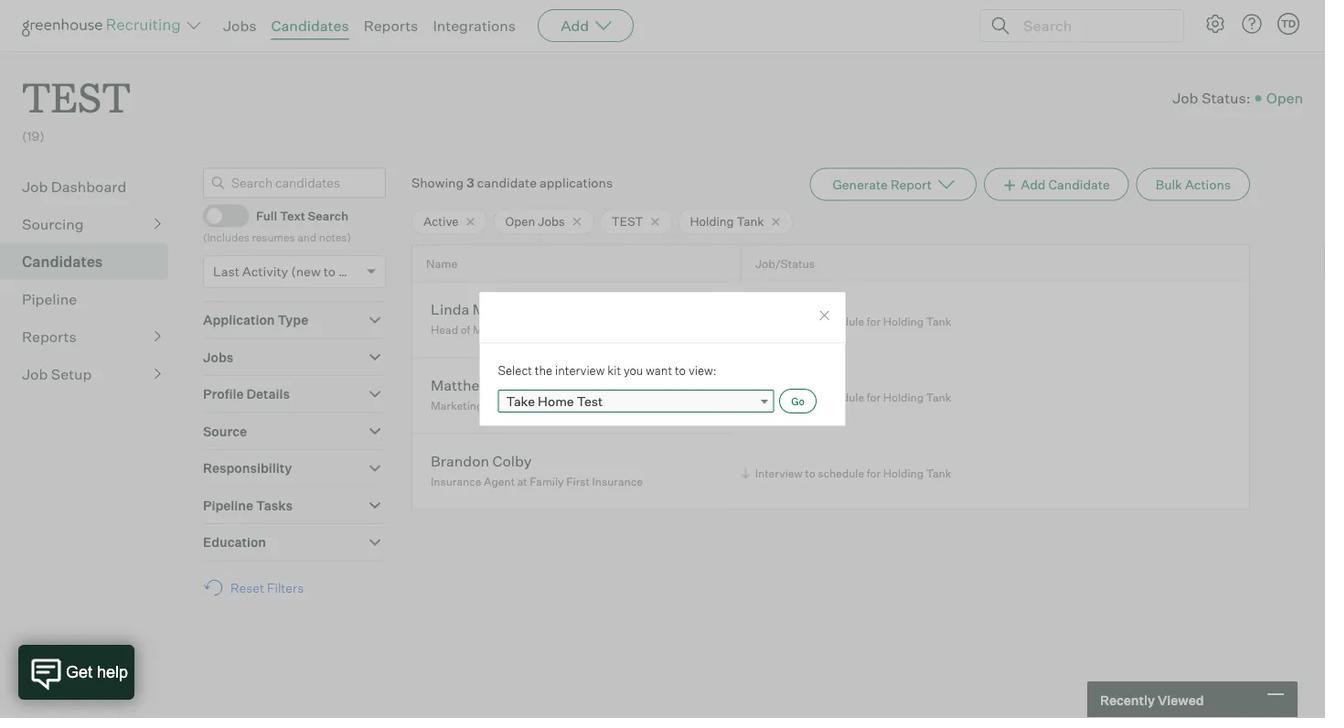 Task type: locate. For each thing, give the bounding box(es) containing it.
job dashboard link
[[22, 175, 161, 197]]

go link
[[780, 389, 817, 413]]

job inside job dashboard link
[[22, 177, 48, 195]]

test
[[22, 70, 131, 124], [612, 214, 644, 228]]

old)
[[338, 264, 362, 280]]

open
[[1267, 89, 1304, 107], [505, 214, 535, 228]]

generate
[[833, 176, 888, 192]]

insurance down brandon
[[431, 475, 482, 489]]

open right status:
[[1267, 89, 1304, 107]]

open down the showing 3 candidate applications at the left of page
[[505, 214, 535, 228]]

1 horizontal spatial candidates link
[[271, 16, 349, 35]]

0 vertical spatial for
[[867, 314, 881, 328]]

reports link left integrations link
[[364, 16, 418, 35]]

0 vertical spatial marketing
[[473, 323, 525, 337]]

tank for miller
[[926, 314, 952, 328]]

interview to schedule for holding tank down close icon
[[755, 390, 952, 404]]

td
[[1282, 17, 1296, 30]]

1 vertical spatial open
[[505, 214, 535, 228]]

reset filters button
[[203, 571, 313, 605]]

0 vertical spatial interview to schedule for holding tank link
[[739, 312, 956, 330]]

1 interview to schedule for holding tank from the top
[[755, 314, 952, 328]]

candidate reports are now available! apply filters and select "view in app" element
[[810, 168, 977, 201]]

3 for from the top
[[867, 466, 881, 480]]

0 vertical spatial add
[[561, 16, 589, 35]]

1 horizontal spatial candidates
[[271, 16, 349, 35]]

search
[[308, 209, 349, 223]]

1 interview from the top
[[755, 314, 803, 328]]

1 vertical spatial interview
[[755, 390, 803, 404]]

schedule for linda miller
[[818, 314, 865, 328]]

insurance
[[431, 475, 482, 489], [592, 475, 643, 489]]

0 horizontal spatial pipeline
[[22, 290, 77, 308]]

to for matthew hopkins
[[805, 390, 816, 404]]

reports up the job setup
[[22, 327, 77, 346]]

and
[[298, 231, 317, 244]]

3 interview to schedule for holding tank link from the top
[[739, 464, 956, 482]]

interview to schedule for holding tank down go link
[[755, 466, 952, 480]]

last activity (new to old)
[[213, 264, 362, 280]]

test up (19) on the left top of page
[[22, 70, 131, 124]]

job left status:
[[1173, 89, 1199, 107]]

colby
[[493, 452, 532, 470]]

at inside brandon colby insurance agent at family first insurance
[[518, 475, 528, 489]]

interview to schedule for holding tank down job/status
[[755, 314, 952, 328]]

holding tank
[[690, 214, 764, 228]]

0 horizontal spatial add
[[561, 16, 589, 35]]

3 schedule from the top
[[818, 466, 865, 480]]

interview to schedule for holding tank link
[[739, 312, 956, 330], [739, 388, 956, 406], [739, 464, 956, 482]]

interview
[[755, 314, 803, 328], [755, 390, 803, 404], [755, 466, 803, 480]]

job inside job setup link
[[22, 365, 48, 383]]

0 horizontal spatial candidates
[[22, 252, 103, 271]]

0 horizontal spatial test
[[22, 70, 131, 124]]

pipeline down sourcing in the left top of the page
[[22, 290, 77, 308]]

1 vertical spatial jobs
[[538, 214, 565, 228]]

0 vertical spatial open
[[1267, 89, 1304, 107]]

1 insurance from the left
[[431, 475, 482, 489]]

to right want
[[675, 363, 686, 378]]

add candidate link
[[984, 168, 1130, 201]]

hopkins
[[494, 376, 551, 394]]

last
[[213, 264, 240, 280]]

add candidate
[[1021, 176, 1110, 192]]

0 vertical spatial job
[[1173, 89, 1199, 107]]

marketing down matthew
[[431, 399, 483, 413]]

1 vertical spatial job
[[22, 177, 48, 195]]

test
[[577, 393, 603, 409]]

candidate
[[477, 174, 537, 190]]

job setup
[[22, 365, 92, 383]]

take home test link
[[498, 390, 774, 412]]

job for job status:
[[1173, 89, 1199, 107]]

active
[[424, 214, 459, 228]]

0 horizontal spatial reports
[[22, 327, 77, 346]]

job
[[1173, 89, 1199, 107], [22, 177, 48, 195], [22, 365, 48, 383]]

to right go
[[805, 390, 816, 404]]

viewed
[[1158, 692, 1204, 708]]

job for job setup
[[22, 365, 48, 383]]

candidates link up the pipeline link
[[22, 250, 161, 272]]

1 interview to schedule for holding tank link from the top
[[739, 312, 956, 330]]

insurance right first
[[592, 475, 643, 489]]

application type
[[203, 312, 309, 328]]

1 for from the top
[[867, 314, 881, 328]]

2 interview to schedule for holding tank link from the top
[[739, 388, 956, 406]]

electric
[[593, 399, 632, 413]]

first
[[566, 475, 590, 489]]

2 vertical spatial for
[[867, 466, 881, 480]]

2 for from the top
[[867, 390, 881, 404]]

1 vertical spatial for
[[867, 390, 881, 404]]

test link
[[22, 51, 131, 127]]

1 vertical spatial reports
[[22, 327, 77, 346]]

tank for colby
[[926, 466, 952, 480]]

at inside 'matthew hopkins marketing specialist at general electric'
[[538, 399, 549, 413]]

2 vertical spatial interview to schedule for holding tank link
[[739, 464, 956, 482]]

candidates down sourcing in the left top of the page
[[22, 252, 103, 271]]

1 vertical spatial schedule
[[818, 390, 865, 404]]

job left setup in the bottom left of the page
[[22, 365, 48, 383]]

0 horizontal spatial reports link
[[22, 325, 161, 347]]

open for open jobs
[[505, 214, 535, 228]]

0 horizontal spatial open
[[505, 214, 535, 228]]

1 vertical spatial add
[[1021, 176, 1046, 192]]

marketing down miller
[[473, 323, 525, 337]]

interview to schedule for holding tank link down close icon
[[739, 388, 956, 406]]

2 vertical spatial interview
[[755, 466, 803, 480]]

at left designhub
[[528, 323, 538, 337]]

agent
[[484, 475, 515, 489]]

matthew hopkins marketing specialist at general electric
[[431, 376, 632, 413]]

2 interview from the top
[[755, 390, 803, 404]]

test down the applications
[[612, 214, 644, 228]]

0 vertical spatial interview
[[755, 314, 803, 328]]

reports left integrations link
[[364, 16, 418, 35]]

0 vertical spatial test
[[22, 70, 131, 124]]

td button
[[1274, 9, 1304, 38]]

1 vertical spatial at
[[538, 399, 549, 413]]

interview to schedule for holding tank link down job/status
[[739, 312, 956, 330]]

1 horizontal spatial open
[[1267, 89, 1304, 107]]

for for hopkins
[[867, 390, 881, 404]]

recently viewed
[[1101, 692, 1204, 708]]

2 schedule from the top
[[818, 390, 865, 404]]

go
[[792, 395, 805, 407]]

view:
[[689, 363, 717, 378]]

1 vertical spatial candidates
[[22, 252, 103, 271]]

3
[[467, 174, 475, 190]]

candidate
[[1049, 176, 1110, 192]]

interview for matthew hopkins
[[755, 390, 803, 404]]

interview to schedule for holding tank for matthew hopkins
[[755, 390, 952, 404]]

to left close icon
[[805, 314, 816, 328]]

status:
[[1202, 89, 1251, 107]]

job for job dashboard
[[22, 177, 48, 195]]

0 vertical spatial at
[[528, 323, 538, 337]]

interview to schedule for holding tank link down go link
[[739, 464, 956, 482]]

holding for hopkins
[[883, 390, 924, 404]]

candidates right 'jobs' link
[[271, 16, 349, 35]]

pipeline
[[22, 290, 77, 308], [203, 497, 253, 513]]

at
[[528, 323, 538, 337], [538, 399, 549, 413], [518, 475, 528, 489]]

1 vertical spatial interview to schedule for holding tank link
[[739, 388, 956, 406]]

tank for hopkins
[[926, 390, 952, 404]]

interview to schedule for holding tank link for matthew hopkins
[[739, 388, 956, 406]]

1 schedule from the top
[[818, 314, 865, 328]]

bulk actions link
[[1137, 168, 1251, 201]]

candidates
[[271, 16, 349, 35], [22, 252, 103, 271]]

0 horizontal spatial insurance
[[431, 475, 482, 489]]

interview for linda miller
[[755, 314, 803, 328]]

1 vertical spatial interview to schedule for holding tank
[[755, 390, 952, 404]]

0 vertical spatial pipeline
[[22, 290, 77, 308]]

Search candidates field
[[203, 168, 386, 198]]

to down go link
[[805, 466, 816, 480]]

family
[[530, 475, 564, 489]]

text
[[280, 209, 305, 223]]

2 vertical spatial job
[[22, 365, 48, 383]]

1 vertical spatial candidates link
[[22, 250, 161, 272]]

details
[[246, 386, 290, 402]]

1 vertical spatial test
[[612, 214, 644, 228]]

schedule
[[818, 314, 865, 328], [818, 390, 865, 404], [818, 466, 865, 480]]

0 vertical spatial reports
[[364, 16, 418, 35]]

take home test dialog
[[479, 292, 847, 427]]

candidates link
[[271, 16, 349, 35], [22, 250, 161, 272]]

generate report button
[[810, 168, 977, 201]]

for for miller
[[867, 314, 881, 328]]

1 vertical spatial marketing
[[431, 399, 483, 413]]

holding for miller
[[883, 314, 924, 328]]

reports
[[364, 16, 418, 35], [22, 327, 77, 346]]

jobs
[[223, 16, 257, 35], [538, 214, 565, 228], [203, 349, 234, 365]]

greenhouse recruiting image
[[22, 15, 187, 37]]

0 vertical spatial schedule
[[818, 314, 865, 328]]

1 horizontal spatial pipeline
[[203, 497, 253, 513]]

2 vertical spatial schedule
[[818, 466, 865, 480]]

at down "colby"
[[518, 475, 528, 489]]

Search text field
[[1019, 12, 1167, 39]]

2 vertical spatial at
[[518, 475, 528, 489]]

candidates link right 'jobs' link
[[271, 16, 349, 35]]

holding
[[690, 214, 734, 228], [883, 314, 924, 328], [883, 390, 924, 404], [883, 466, 924, 480]]

job up sourcing in the left top of the page
[[22, 177, 48, 195]]

at right take
[[538, 399, 549, 413]]

profile details
[[203, 386, 290, 402]]

1 horizontal spatial test
[[612, 214, 644, 228]]

0 vertical spatial interview to schedule for holding tank
[[755, 314, 952, 328]]

schedule for matthew hopkins
[[818, 390, 865, 404]]

for
[[867, 314, 881, 328], [867, 390, 881, 404], [867, 466, 881, 480]]

1 vertical spatial pipeline
[[203, 497, 253, 513]]

0 vertical spatial jobs
[[223, 16, 257, 35]]

general
[[551, 399, 591, 413]]

2 vertical spatial interview to schedule for holding tank
[[755, 466, 952, 480]]

1 horizontal spatial reports link
[[364, 16, 418, 35]]

reports link up job setup link
[[22, 325, 161, 347]]

specialist
[[486, 399, 536, 413]]

3 interview to schedule for holding tank from the top
[[755, 466, 952, 480]]

bulk
[[1156, 176, 1183, 192]]

0 vertical spatial candidates
[[271, 16, 349, 35]]

pipeline up the education
[[203, 497, 253, 513]]

2 interview to schedule for holding tank from the top
[[755, 390, 952, 404]]

1 horizontal spatial insurance
[[592, 475, 643, 489]]

generate report
[[833, 176, 932, 192]]

add inside popup button
[[561, 16, 589, 35]]

3 interview from the top
[[755, 466, 803, 480]]

1 horizontal spatial add
[[1021, 176, 1046, 192]]

pipeline for pipeline
[[22, 290, 77, 308]]



Task type: vqa. For each thing, say whether or not it's contained in the screenshot.
refraining
no



Task type: describe. For each thing, give the bounding box(es) containing it.
job dashboard
[[22, 177, 126, 195]]

at for hopkins
[[538, 399, 549, 413]]

recently
[[1101, 692, 1155, 708]]

holding for colby
[[883, 466, 924, 480]]

applications
[[540, 174, 613, 190]]

jobs link
[[223, 16, 257, 35]]

marketing inside 'matthew hopkins marketing specialist at general electric'
[[431, 399, 483, 413]]

setup
[[51, 365, 92, 383]]

activity
[[242, 264, 288, 280]]

sourcing link
[[22, 213, 161, 235]]

showing
[[412, 174, 464, 190]]

to for brandon colby
[[805, 466, 816, 480]]

last activity (new to old) option
[[213, 264, 362, 280]]

to left old)
[[324, 264, 336, 280]]

to for linda miller
[[805, 314, 816, 328]]

1 vertical spatial reports link
[[22, 325, 161, 347]]

kit
[[608, 363, 621, 378]]

interview for brandon colby
[[755, 466, 803, 480]]

reset filters
[[231, 580, 304, 596]]

education
[[203, 534, 266, 550]]

report
[[891, 176, 932, 192]]

test (19)
[[22, 70, 131, 144]]

pipeline tasks
[[203, 497, 293, 513]]

brandon colby link
[[431, 452, 532, 473]]

interview to schedule for holding tank for linda miller
[[755, 314, 952, 328]]

test for test (19)
[[22, 70, 131, 124]]

head
[[431, 323, 458, 337]]

interview
[[555, 363, 605, 378]]

configure image
[[1205, 13, 1227, 35]]

notes)
[[319, 231, 351, 244]]

interview to schedule for holding tank for brandon colby
[[755, 466, 952, 480]]

the
[[535, 363, 553, 378]]

filters
[[267, 580, 304, 596]]

add button
[[538, 9, 634, 42]]

home
[[538, 393, 574, 409]]

for for colby
[[867, 466, 881, 480]]

name
[[426, 256, 458, 270]]

want
[[646, 363, 672, 378]]

of
[[461, 323, 471, 337]]

checkmark image
[[211, 209, 225, 222]]

0 vertical spatial candidates link
[[271, 16, 349, 35]]

(new
[[291, 264, 321, 280]]

reset
[[231, 580, 264, 596]]

application
[[203, 312, 275, 328]]

to inside take home test dialog
[[675, 363, 686, 378]]

designhub
[[540, 323, 598, 337]]

integrations link
[[433, 16, 516, 35]]

job status:
[[1173, 89, 1251, 107]]

you
[[624, 363, 643, 378]]

pipeline for pipeline tasks
[[203, 497, 253, 513]]

dashboard
[[51, 177, 126, 195]]

miller
[[473, 300, 511, 319]]

2 vertical spatial jobs
[[203, 349, 234, 365]]

(includes
[[203, 231, 250, 244]]

open for open
[[1267, 89, 1304, 107]]

add for add candidate
[[1021, 176, 1046, 192]]

take home test
[[506, 393, 603, 409]]

resumes
[[252, 231, 295, 244]]

0 vertical spatial reports link
[[364, 16, 418, 35]]

add for add
[[561, 16, 589, 35]]

linda miller link
[[431, 300, 511, 321]]

0 horizontal spatial candidates link
[[22, 250, 161, 272]]

matthew
[[431, 376, 491, 394]]

tasks
[[256, 497, 293, 513]]

matthew hopkins link
[[431, 376, 551, 397]]

2 insurance from the left
[[592, 475, 643, 489]]

at for colby
[[518, 475, 528, 489]]

responsibility
[[203, 460, 292, 476]]

1 horizontal spatial reports
[[364, 16, 418, 35]]

job/status
[[756, 256, 815, 270]]

(19)
[[22, 128, 45, 144]]

open jobs
[[505, 214, 565, 228]]

bulk actions
[[1156, 176, 1231, 192]]

sourcing
[[22, 215, 84, 233]]

profile
[[203, 386, 244, 402]]

select
[[498, 363, 532, 378]]

linda miller head of marketing at designhub
[[431, 300, 598, 337]]

job setup link
[[22, 363, 161, 385]]

schedule for brandon colby
[[818, 466, 865, 480]]

marketing inside linda miller head of marketing at designhub
[[473, 323, 525, 337]]

actions
[[1186, 176, 1231, 192]]

td button
[[1278, 13, 1300, 35]]

close image
[[817, 308, 832, 323]]

full
[[256, 209, 277, 223]]

pipeline link
[[22, 288, 161, 310]]

type
[[278, 312, 309, 328]]

integrations
[[433, 16, 516, 35]]

showing 3 candidate applications
[[412, 174, 613, 190]]

select the interview kit you want to view:
[[498, 363, 717, 378]]

linda
[[431, 300, 470, 319]]

at inside linda miller head of marketing at designhub
[[528, 323, 538, 337]]

test for test
[[612, 214, 644, 228]]

brandon colby insurance agent at family first insurance
[[431, 452, 643, 489]]

brandon
[[431, 452, 489, 470]]

full text search (includes resumes and notes)
[[203, 209, 351, 244]]

take
[[506, 393, 535, 409]]

interview to schedule for holding tank link for brandon colby
[[739, 464, 956, 482]]

interview to schedule for holding tank link for linda miller
[[739, 312, 956, 330]]



